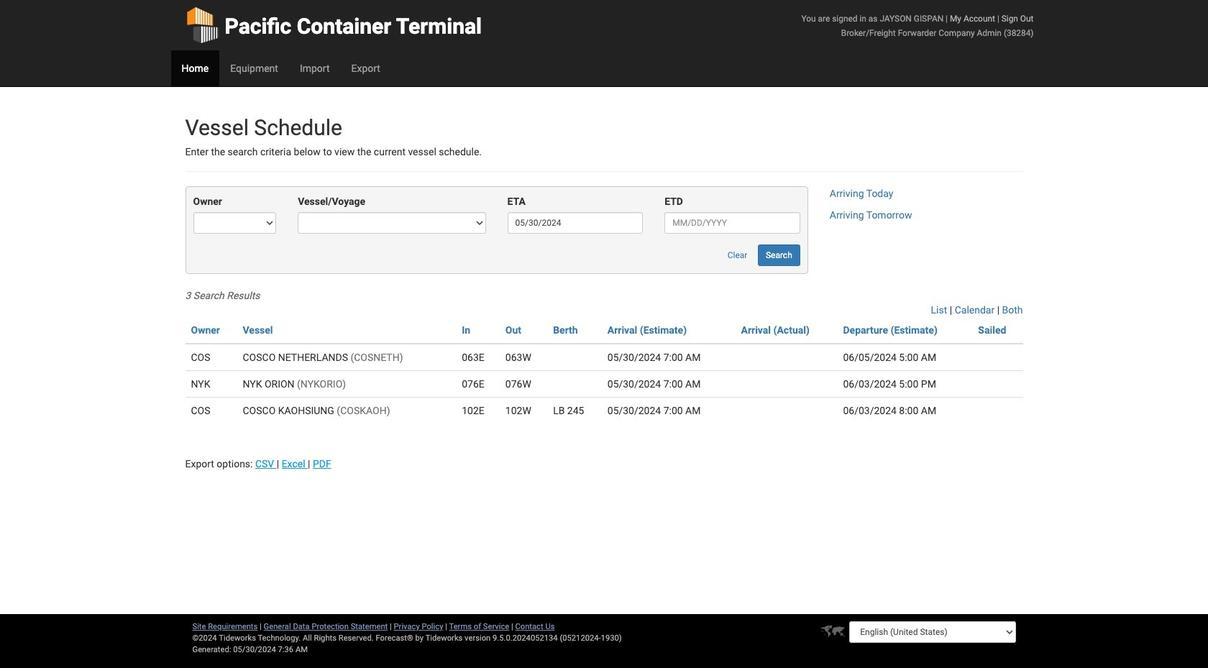 Task type: vqa. For each thing, say whether or not it's contained in the screenshot.
90802
no



Task type: describe. For each thing, give the bounding box(es) containing it.
MM/dd/yyyy text field
[[508, 212, 643, 234]]



Task type: locate. For each thing, give the bounding box(es) containing it.
MM/dd/yyyy text field
[[665, 212, 800, 234]]



